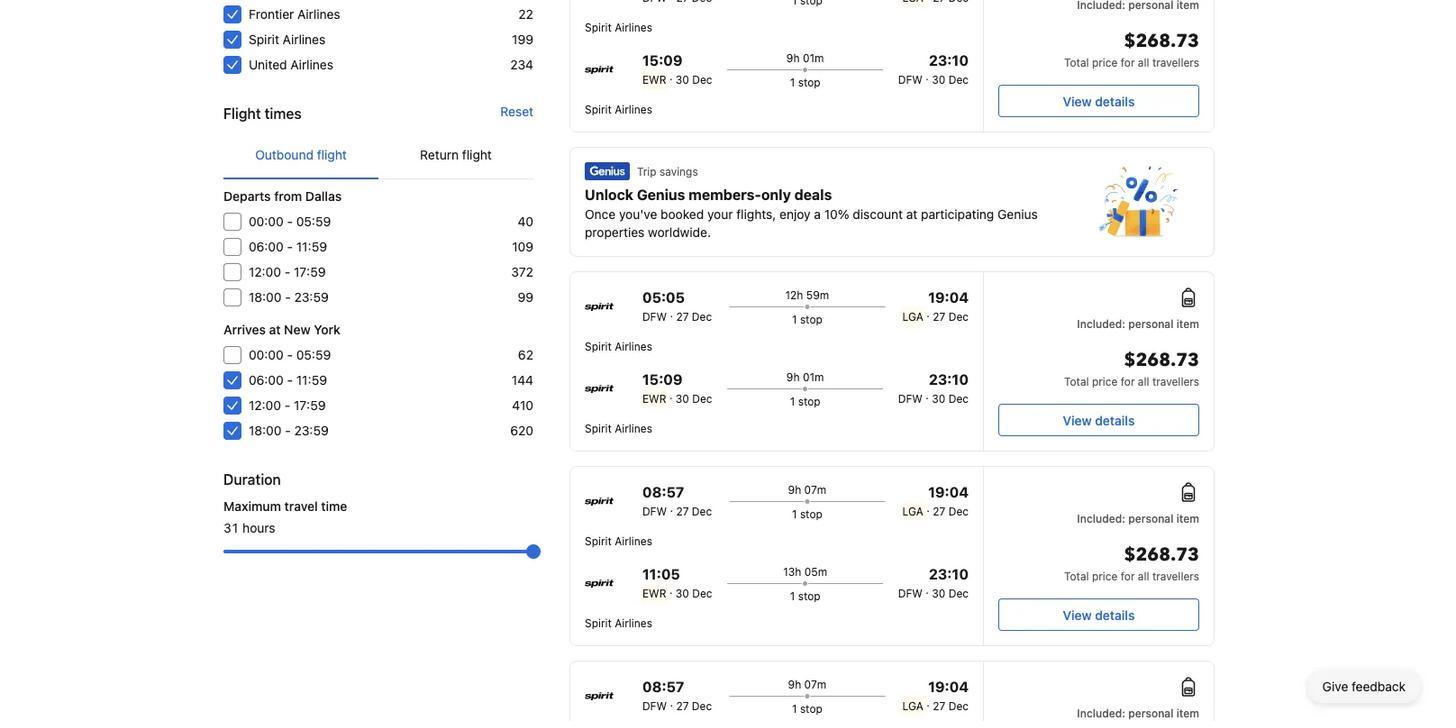 Task type: vqa. For each thing, say whether or not it's contained in the screenshot.
bottommost 15:09 EWR . 30 Dec
yes



Task type: describe. For each thing, give the bounding box(es) containing it.
00:00 for arrives
[[249, 348, 284, 362]]

outbound flight button
[[224, 132, 379, 178]]

members-
[[689, 186, 762, 203]]

all for 05:05
[[1138, 375, 1150, 388]]

1 for from the top
[[1121, 56, 1135, 69]]

30 inside 11:05 ewr . 30 dec
[[676, 587, 690, 600]]

flight for outbound flight
[[317, 147, 347, 162]]

frontier airlines
[[249, 7, 340, 22]]

05:59 for dallas
[[296, 214, 331, 229]]

price for 05:05
[[1093, 375, 1118, 388]]

3 personal from the top
[[1129, 707, 1174, 719]]

you've
[[619, 207, 657, 222]]

00:00 - 05:59 for at
[[249, 348, 331, 362]]

included: for 05:05
[[1078, 317, 1126, 330]]

at inside unlock genius members-only deals once you've booked your flights, enjoy a 10% discount at participating genius properties worldwide.
[[907, 207, 918, 222]]

give
[[1323, 679, 1349, 694]]

time
[[321, 499, 347, 514]]

worldwide.
[[648, 225, 711, 240]]

1 details from the top
[[1096, 94, 1135, 109]]

trip savings
[[637, 165, 698, 178]]

give feedback button
[[1309, 671, 1421, 703]]

06:00 for departs
[[249, 239, 284, 254]]

10%
[[825, 207, 850, 222]]

1 horizontal spatial genius
[[998, 207, 1038, 222]]

times
[[265, 105, 302, 122]]

united airlines
[[249, 57, 334, 72]]

from
[[274, 189, 302, 204]]

1 ewr from the top
[[643, 73, 667, 86]]

view details button for 08:57
[[999, 599, 1200, 631]]

3 19:04 from the top
[[929, 678, 969, 696]]

9h 01m for first view details button from the top of the page
[[787, 51, 824, 64]]

reset
[[501, 104, 534, 119]]

06:00 - 11:59 for from
[[249, 239, 327, 254]]

1 view details from the top
[[1063, 94, 1135, 109]]

1 23:10 from the top
[[929, 52, 969, 69]]

dec inside 05:05 dfw . 27 dec
[[692, 310, 712, 323]]

all for 08:57
[[1138, 570, 1150, 582]]

included: for 08:57
[[1078, 512, 1126, 525]]

return flight button
[[379, 132, 534, 178]]

unlock
[[585, 186, 634, 203]]

- for 372
[[285, 265, 290, 279]]

3 19:04 lga . 27 dec from the top
[[903, 678, 969, 712]]

12h 59m
[[786, 288, 830, 301]]

23:59 for dallas
[[294, 290, 329, 305]]

deals
[[795, 186, 832, 203]]

18:00 for departs
[[249, 290, 282, 305]]

18:00 - 23:59 for at
[[249, 423, 329, 438]]

travel
[[285, 499, 318, 514]]

your
[[708, 207, 733, 222]]

booked
[[661, 207, 704, 222]]

1 $268.73 total price for all travellers from the top
[[1065, 29, 1200, 69]]

23:10 dfw . 30 dec for 08:57
[[899, 566, 969, 600]]

price for 08:57
[[1093, 570, 1118, 582]]

- for 99
[[285, 290, 291, 305]]

return
[[420, 147, 459, 162]]

new
[[284, 322, 311, 337]]

maximum travel time 31 hours
[[224, 499, 347, 535]]

trip
[[637, 165, 657, 178]]

410
[[512, 398, 534, 413]]

total for 05:05
[[1065, 375, 1090, 388]]

$268.73 total price for all travellers for 05:05
[[1065, 348, 1200, 388]]

19:04 lga . 27 dec for 11:05
[[903, 484, 969, 517]]

23:59 for new
[[294, 423, 329, 438]]

372
[[511, 265, 534, 279]]

1 view from the top
[[1063, 94, 1092, 109]]

199
[[512, 32, 534, 47]]

a
[[814, 207, 821, 222]]

duration
[[224, 471, 281, 488]]

view details button for 05:05
[[999, 404, 1200, 436]]

travellers for 08:57
[[1153, 570, 1200, 582]]

dallas
[[306, 189, 342, 204]]

outbound
[[255, 147, 314, 162]]

travellers for 05:05
[[1153, 375, 1200, 388]]

11:05
[[643, 566, 680, 583]]

01m for 05:05's view details button
[[803, 371, 824, 383]]

12h
[[786, 288, 804, 301]]

flight
[[224, 105, 261, 122]]

frontier
[[249, 7, 294, 22]]

12:00 - 17:59 for at
[[249, 398, 326, 413]]

06:00 for arrives
[[249, 373, 284, 388]]

11:05 ewr . 30 dec
[[643, 566, 713, 600]]

05m
[[805, 565, 828, 578]]

flights,
[[737, 207, 777, 222]]

0 horizontal spatial genius
[[637, 186, 686, 203]]

23:10 dfw . 30 dec for 05:05
[[899, 371, 969, 405]]

. inside 05:05 dfw . 27 dec
[[670, 307, 673, 319]]

18:00 for arrives
[[249, 423, 282, 438]]

12:00 for departs
[[249, 265, 281, 279]]

only
[[762, 186, 791, 203]]

outbound flight
[[255, 147, 347, 162]]

ewr for 05:05
[[643, 392, 667, 405]]

1 view details button from the top
[[999, 85, 1200, 117]]

1 total from the top
[[1065, 56, 1090, 69]]

feedback
[[1352, 679, 1406, 694]]

31
[[224, 521, 239, 535]]

$268.73 total price for all travellers for 08:57
[[1065, 543, 1200, 582]]

05:05 dfw . 27 dec
[[643, 289, 712, 323]]

included: personal item for 05:05
[[1078, 317, 1200, 330]]

1 23:10 dfw . 30 dec from the top
[[899, 52, 969, 86]]

flight times
[[224, 105, 302, 122]]

144
[[512, 373, 534, 388]]

view details for 08:57
[[1063, 608, 1135, 622]]

27 inside 05:05 dfw . 27 dec
[[677, 310, 689, 323]]

discount
[[853, 207, 903, 222]]

hours
[[243, 521, 275, 535]]



Task type: locate. For each thing, give the bounding box(es) containing it.
2 vertical spatial included:
[[1078, 707, 1126, 719]]

1 19:04 from the top
[[929, 289, 969, 306]]

2 details from the top
[[1096, 413, 1135, 428]]

at right discount
[[907, 207, 918, 222]]

2 18:00 - 23:59 from the top
[[249, 423, 329, 438]]

99
[[518, 290, 534, 305]]

18:00 up arrives at new york
[[249, 290, 282, 305]]

18:00
[[249, 290, 282, 305], [249, 423, 282, 438]]

1 vertical spatial 07m
[[805, 678, 827, 691]]

united
[[249, 57, 287, 72]]

2 vertical spatial travellers
[[1153, 570, 1200, 582]]

2 vertical spatial price
[[1093, 570, 1118, 582]]

1 15:09 ewr . 30 dec from the top
[[643, 52, 713, 86]]

12:00 up arrives at new york
[[249, 265, 281, 279]]

0 vertical spatial 23:10
[[929, 52, 969, 69]]

620
[[510, 423, 534, 438]]

1 vertical spatial 23:59
[[294, 423, 329, 438]]

york
[[314, 322, 341, 337]]

.
[[670, 69, 673, 82], [926, 69, 929, 82], [670, 307, 673, 319], [927, 307, 930, 319], [670, 389, 673, 401], [926, 389, 929, 401], [670, 501, 673, 514], [927, 501, 930, 514], [670, 583, 673, 596], [926, 583, 929, 596], [670, 696, 673, 709], [927, 696, 930, 709]]

00:00 for departs
[[249, 214, 284, 229]]

2 included: personal item from the top
[[1078, 512, 1200, 525]]

1 vertical spatial 18:00 - 23:59
[[249, 423, 329, 438]]

1 9h 01m from the top
[[787, 51, 824, 64]]

00:00 down departs from dallas
[[249, 214, 284, 229]]

2 vertical spatial lga
[[903, 700, 924, 712]]

19:04 lga . 27 dec for 15:09
[[903, 289, 969, 323]]

08:57
[[643, 484, 685, 501], [643, 678, 685, 696]]

05:59 down york
[[296, 348, 331, 362]]

$268.73
[[1125, 29, 1200, 54], [1125, 348, 1200, 373], [1125, 543, 1200, 567]]

1 travellers from the top
[[1153, 56, 1200, 69]]

dfw
[[899, 73, 923, 86], [643, 310, 667, 323], [899, 392, 923, 405], [643, 505, 667, 517], [899, 587, 923, 600], [643, 700, 667, 712]]

3 total from the top
[[1065, 570, 1090, 582]]

17:59 up new
[[294, 265, 326, 279]]

personal for 08:57
[[1129, 512, 1174, 525]]

06:00 down departs from dallas
[[249, 239, 284, 254]]

05:59
[[296, 214, 331, 229], [296, 348, 331, 362]]

11:59
[[296, 239, 327, 254], [296, 373, 327, 388]]

2 vertical spatial view details
[[1063, 608, 1135, 622]]

0 vertical spatial view
[[1063, 94, 1092, 109]]

1 12:00 from the top
[[249, 265, 281, 279]]

15:09 ewr . 30 dec
[[643, 52, 713, 86], [643, 371, 713, 405]]

2 01m from the top
[[803, 371, 824, 383]]

lga for 11:05
[[903, 505, 924, 517]]

1 vertical spatial 05:59
[[296, 348, 331, 362]]

2 23:10 dfw . 30 dec from the top
[[899, 371, 969, 405]]

2 9h 01m from the top
[[787, 371, 824, 383]]

3 price from the top
[[1093, 570, 1118, 582]]

23:59 up new
[[294, 290, 329, 305]]

2 vertical spatial included: personal item
[[1078, 707, 1200, 719]]

1 item from the top
[[1177, 317, 1200, 330]]

$268.73 for 08:57
[[1125, 543, 1200, 567]]

details for 08:57
[[1096, 608, 1135, 622]]

details
[[1096, 94, 1135, 109], [1096, 413, 1135, 428], [1096, 608, 1135, 622]]

0 vertical spatial 00:00
[[249, 214, 284, 229]]

0 vertical spatial 19:04 lga . 27 dec
[[903, 289, 969, 323]]

enjoy
[[780, 207, 811, 222]]

0 vertical spatial for
[[1121, 56, 1135, 69]]

15:09 for 05:05's view details button
[[643, 371, 683, 388]]

12:00 up duration
[[249, 398, 281, 413]]

flight up dallas
[[317, 147, 347, 162]]

0 vertical spatial genius
[[637, 186, 686, 203]]

3 included: personal item from the top
[[1078, 707, 1200, 719]]

0 vertical spatial 06:00
[[249, 239, 284, 254]]

2 view from the top
[[1063, 413, 1092, 428]]

2 lga from the top
[[903, 505, 924, 517]]

lga for 15:09
[[903, 310, 924, 323]]

2 23:59 from the top
[[294, 423, 329, 438]]

1 17:59 from the top
[[294, 265, 326, 279]]

2 00:00 - 05:59 from the top
[[249, 348, 331, 362]]

01m
[[803, 51, 824, 64], [803, 371, 824, 383]]

personal
[[1129, 317, 1174, 330], [1129, 512, 1174, 525], [1129, 707, 1174, 719]]

2 vertical spatial details
[[1096, 608, 1135, 622]]

2 06:00 from the top
[[249, 373, 284, 388]]

2 11:59 from the top
[[296, 373, 327, 388]]

2 for from the top
[[1121, 375, 1135, 388]]

maximum
[[224, 499, 281, 514]]

ewr
[[643, 73, 667, 86], [643, 392, 667, 405], [643, 587, 667, 600]]

1 personal from the top
[[1129, 317, 1174, 330]]

18:00 - 23:59 up duration
[[249, 423, 329, 438]]

2 vertical spatial ewr
[[643, 587, 667, 600]]

1 18:00 from the top
[[249, 290, 282, 305]]

for for 08:57
[[1121, 570, 1135, 582]]

view details button
[[999, 85, 1200, 117], [999, 404, 1200, 436], [999, 599, 1200, 631]]

06:00
[[249, 239, 284, 254], [249, 373, 284, 388]]

23:10 for 08:57
[[929, 566, 969, 583]]

17:59 down new
[[294, 398, 326, 413]]

11:59 down dallas
[[296, 239, 327, 254]]

1 vertical spatial ewr
[[643, 392, 667, 405]]

17:59 for dallas
[[294, 265, 326, 279]]

0 vertical spatial price
[[1093, 56, 1118, 69]]

0 vertical spatial view details button
[[999, 85, 1200, 117]]

0 vertical spatial 06:00 - 11:59
[[249, 239, 327, 254]]

1 vertical spatial 23:10 dfw . 30 dec
[[899, 371, 969, 405]]

0 vertical spatial travellers
[[1153, 56, 1200, 69]]

3 lga from the top
[[903, 700, 924, 712]]

19:04 for 15:09
[[929, 289, 969, 306]]

30
[[676, 73, 690, 86], [932, 73, 946, 86], [676, 392, 690, 405], [932, 392, 946, 405], [676, 587, 690, 600], [932, 587, 946, 600]]

1 vertical spatial 08:57 dfw . 27 dec
[[643, 678, 712, 712]]

0 vertical spatial personal
[[1129, 317, 1174, 330]]

ewr inside 11:05 ewr . 30 dec
[[643, 587, 667, 600]]

for for 05:05
[[1121, 375, 1135, 388]]

0 vertical spatial 05:59
[[296, 214, 331, 229]]

reset button
[[501, 103, 534, 121]]

23:10 for 05:05
[[929, 371, 969, 388]]

11:59 for dallas
[[296, 239, 327, 254]]

18:00 - 23:59 for from
[[249, 290, 329, 305]]

view
[[1063, 94, 1092, 109], [1063, 413, 1092, 428], [1063, 608, 1092, 622]]

12:00 - 17:59
[[249, 265, 326, 279], [249, 398, 326, 413]]

departs from dallas
[[224, 189, 342, 204]]

0 vertical spatial all
[[1138, 56, 1150, 69]]

9h 01m for 05:05's view details button
[[787, 371, 824, 383]]

9h 01m
[[787, 51, 824, 64], [787, 371, 824, 383]]

travellers
[[1153, 56, 1200, 69], [1153, 375, 1200, 388], [1153, 570, 1200, 582]]

2 price from the top
[[1093, 375, 1118, 388]]

1 vertical spatial view details button
[[999, 404, 1200, 436]]

- for 40
[[287, 214, 293, 229]]

0 vertical spatial 17:59
[[294, 265, 326, 279]]

3 for from the top
[[1121, 570, 1135, 582]]

23:59 up travel
[[294, 423, 329, 438]]

participating
[[921, 207, 995, 222]]

flight right return
[[462, 147, 492, 162]]

2 item from the top
[[1177, 512, 1200, 525]]

0 horizontal spatial flight
[[317, 147, 347, 162]]

3 view details from the top
[[1063, 608, 1135, 622]]

3 $268.73 total price for all travellers from the top
[[1065, 543, 1200, 582]]

1 08:57 from the top
[[643, 484, 685, 501]]

properties
[[585, 225, 645, 240]]

2 05:59 from the top
[[296, 348, 331, 362]]

- for 620
[[285, 423, 291, 438]]

06:00 - 11:59
[[249, 239, 327, 254], [249, 373, 327, 388]]

11:59 for new
[[296, 373, 327, 388]]

234
[[510, 57, 534, 72]]

1 vertical spatial view
[[1063, 413, 1092, 428]]

genius down trip savings
[[637, 186, 686, 203]]

19:04
[[929, 289, 969, 306], [929, 484, 969, 501], [929, 678, 969, 696]]

9h
[[787, 51, 800, 64], [787, 371, 800, 383], [788, 483, 802, 496], [788, 678, 802, 691]]

tab list
[[224, 132, 534, 180]]

2 23:10 from the top
[[929, 371, 969, 388]]

1 vertical spatial lga
[[903, 505, 924, 517]]

- for 410
[[285, 398, 290, 413]]

2 vertical spatial view
[[1063, 608, 1092, 622]]

1 vertical spatial 06:00 - 11:59
[[249, 373, 327, 388]]

total
[[1065, 56, 1090, 69], [1065, 375, 1090, 388], [1065, 570, 1090, 582]]

2 all from the top
[[1138, 375, 1150, 388]]

3 view details button from the top
[[999, 599, 1200, 631]]

1 vertical spatial details
[[1096, 413, 1135, 428]]

3 23:10 from the top
[[929, 566, 969, 583]]

$268.73 for 05:05
[[1125, 348, 1200, 373]]

1 vertical spatial 01m
[[803, 371, 824, 383]]

2 vertical spatial total
[[1065, 570, 1090, 582]]

9h 07m
[[788, 483, 827, 496], [788, 678, 827, 691]]

1 vertical spatial 15:09
[[643, 371, 683, 388]]

2 vertical spatial $268.73
[[1125, 543, 1200, 567]]

1 vertical spatial 9h 01m
[[787, 371, 824, 383]]

1 00:00 - 05:59 from the top
[[249, 214, 331, 229]]

15:09
[[643, 52, 683, 69], [643, 371, 683, 388]]

0 vertical spatial 08:57 dfw . 27 dec
[[643, 484, 712, 517]]

1 vertical spatial item
[[1177, 512, 1200, 525]]

2 vertical spatial item
[[1177, 707, 1200, 719]]

1 vertical spatial 19:04 lga . 27 dec
[[903, 484, 969, 517]]

. inside 11:05 ewr . 30 dec
[[670, 583, 673, 596]]

1 19:04 lga . 27 dec from the top
[[903, 289, 969, 323]]

included: personal item for 08:57
[[1078, 512, 1200, 525]]

flight for return flight
[[462, 147, 492, 162]]

0 vertical spatial 18:00 - 23:59
[[249, 290, 329, 305]]

1 vertical spatial 18:00
[[249, 423, 282, 438]]

item for 05:05
[[1177, 317, 1200, 330]]

view details for 05:05
[[1063, 413, 1135, 428]]

1 vertical spatial 12:00 - 17:59
[[249, 398, 326, 413]]

06:00 - 11:59 down from
[[249, 239, 327, 254]]

genius
[[637, 186, 686, 203], [998, 207, 1038, 222]]

1 vertical spatial all
[[1138, 375, 1150, 388]]

2 vertical spatial for
[[1121, 570, 1135, 582]]

2 $268.73 from the top
[[1125, 348, 1200, 373]]

1 15:09 from the top
[[643, 52, 683, 69]]

1 vertical spatial 00:00
[[249, 348, 284, 362]]

2 personal from the top
[[1129, 512, 1174, 525]]

1 00:00 from the top
[[249, 214, 284, 229]]

05:59 down dallas
[[296, 214, 331, 229]]

11:59 down new
[[296, 373, 327, 388]]

view for 08:57
[[1063, 608, 1092, 622]]

08:57 dfw . 27 dec
[[643, 484, 712, 517], [643, 678, 712, 712]]

06:00 down arrives at new york
[[249, 373, 284, 388]]

00:00
[[249, 214, 284, 229], [249, 348, 284, 362]]

2 17:59 from the top
[[294, 398, 326, 413]]

2 15:09 from the top
[[643, 371, 683, 388]]

15:09 for first view details button from the top of the page
[[643, 52, 683, 69]]

2 18:00 from the top
[[249, 423, 282, 438]]

18:00 up duration
[[249, 423, 282, 438]]

0 vertical spatial at
[[907, 207, 918, 222]]

total for 08:57
[[1065, 570, 1090, 582]]

12:00 for arrives
[[249, 398, 281, 413]]

00:00 down arrives at new york
[[249, 348, 284, 362]]

2 vertical spatial 23:10 dfw . 30 dec
[[899, 566, 969, 600]]

2 07m from the top
[[805, 678, 827, 691]]

give feedback
[[1323, 679, 1406, 694]]

3 ewr from the top
[[643, 587, 667, 600]]

00:00 - 05:59 down from
[[249, 214, 331, 229]]

ewr for 08:57
[[643, 587, 667, 600]]

12:00 - 17:59 for from
[[249, 265, 326, 279]]

once
[[585, 207, 616, 222]]

2 included: from the top
[[1078, 512, 1126, 525]]

at
[[907, 207, 918, 222], [269, 322, 281, 337]]

1 vertical spatial 9h 07m
[[788, 678, 827, 691]]

109
[[512, 239, 534, 254]]

1 18:00 - 23:59 from the top
[[249, 290, 329, 305]]

for
[[1121, 56, 1135, 69], [1121, 375, 1135, 388], [1121, 570, 1135, 582]]

0 vertical spatial total
[[1065, 56, 1090, 69]]

1 horizontal spatial flight
[[462, 147, 492, 162]]

3 all from the top
[[1138, 570, 1150, 582]]

1 vertical spatial $268.73
[[1125, 348, 1200, 373]]

2 08:57 from the top
[[643, 678, 685, 696]]

tab list containing outbound flight
[[224, 132, 534, 180]]

3 travellers from the top
[[1153, 570, 1200, 582]]

details for 05:05
[[1096, 413, 1135, 428]]

3 23:10 dfw . 30 dec from the top
[[899, 566, 969, 600]]

savings
[[660, 165, 698, 178]]

1 lga from the top
[[903, 310, 924, 323]]

arrives
[[224, 322, 266, 337]]

15:09 ewr . 30 dec for first view details button from the top of the page
[[643, 52, 713, 86]]

genius right participating
[[998, 207, 1038, 222]]

2 total from the top
[[1065, 375, 1090, 388]]

2 9h 07m from the top
[[788, 678, 827, 691]]

59m
[[807, 288, 830, 301]]

dfw inside 05:05 dfw . 27 dec
[[643, 310, 667, 323]]

0 horizontal spatial at
[[269, 322, 281, 337]]

13h
[[784, 565, 802, 578]]

00:00 - 05:59 down new
[[249, 348, 331, 362]]

3 details from the top
[[1096, 608, 1135, 622]]

1 price from the top
[[1093, 56, 1118, 69]]

$268.73 total price for all travellers
[[1065, 29, 1200, 69], [1065, 348, 1200, 388], [1065, 543, 1200, 582]]

2 08:57 dfw . 27 dec from the top
[[643, 678, 712, 712]]

1 vertical spatial 08:57
[[643, 678, 685, 696]]

1 06:00 - 11:59 from the top
[[249, 239, 327, 254]]

1 included: from the top
[[1078, 317, 1126, 330]]

12:00
[[249, 265, 281, 279], [249, 398, 281, 413]]

2 view details from the top
[[1063, 413, 1135, 428]]

spirit
[[585, 21, 612, 33], [249, 32, 279, 47], [585, 103, 612, 115], [585, 340, 612, 352], [585, 422, 612, 435], [585, 535, 612, 547], [585, 617, 612, 629]]

3 included: from the top
[[1078, 707, 1126, 719]]

1 stop
[[790, 76, 821, 88], [792, 313, 823, 325], [790, 395, 821, 407], [792, 508, 823, 520], [790, 590, 821, 602], [792, 702, 823, 715]]

2 19:04 from the top
[[929, 484, 969, 501]]

2 15:09 ewr . 30 dec from the top
[[643, 371, 713, 405]]

2 12:00 - 17:59 from the top
[[249, 398, 326, 413]]

01m for first view details button from the top of the page
[[803, 51, 824, 64]]

0 vertical spatial 9h 07m
[[788, 483, 827, 496]]

1 all from the top
[[1138, 56, 1150, 69]]

1 05:59 from the top
[[296, 214, 331, 229]]

2 flight from the left
[[462, 147, 492, 162]]

0 vertical spatial 23:59
[[294, 290, 329, 305]]

personal for 05:05
[[1129, 317, 1174, 330]]

13h 05m
[[784, 565, 828, 578]]

2 12:00 from the top
[[249, 398, 281, 413]]

0 vertical spatial 19:04
[[929, 289, 969, 306]]

0 vertical spatial $268.73
[[1125, 29, 1200, 54]]

0 vertical spatial 18:00
[[249, 290, 282, 305]]

1 08:57 dfw . 27 dec from the top
[[643, 484, 712, 517]]

2 vertical spatial $268.73 total price for all travellers
[[1065, 543, 1200, 582]]

item
[[1177, 317, 1200, 330], [1177, 512, 1200, 525], [1177, 707, 1200, 719]]

1 vertical spatial 17:59
[[294, 398, 326, 413]]

22
[[519, 7, 534, 22]]

1 23:59 from the top
[[294, 290, 329, 305]]

1 vertical spatial price
[[1093, 375, 1118, 388]]

2 vertical spatial 19:04 lga . 27 dec
[[903, 678, 969, 712]]

1 vertical spatial travellers
[[1153, 375, 1200, 388]]

flight
[[317, 147, 347, 162], [462, 147, 492, 162]]

2 vertical spatial all
[[1138, 570, 1150, 582]]

genius image
[[585, 162, 630, 180], [585, 162, 630, 180], [1099, 166, 1178, 238]]

1 included: personal item from the top
[[1078, 317, 1200, 330]]

1 vertical spatial personal
[[1129, 512, 1174, 525]]

unlock genius members-only deals once you've booked your flights, enjoy a 10% discount at participating genius properties worldwide.
[[585, 186, 1038, 240]]

0 vertical spatial 08:57
[[643, 484, 685, 501]]

departs
[[224, 189, 271, 204]]

1 vertical spatial included:
[[1078, 512, 1126, 525]]

arrives at new york
[[224, 322, 341, 337]]

23:59
[[294, 290, 329, 305], [294, 423, 329, 438]]

1 11:59 from the top
[[296, 239, 327, 254]]

05:59 for new
[[296, 348, 331, 362]]

00:00 - 05:59
[[249, 214, 331, 229], [249, 348, 331, 362]]

2 ewr from the top
[[643, 392, 667, 405]]

3 item from the top
[[1177, 707, 1200, 719]]

1 vertical spatial 15:09 ewr . 30 dec
[[643, 371, 713, 405]]

2 vertical spatial 23:10
[[929, 566, 969, 583]]

1 vertical spatial 19:04
[[929, 484, 969, 501]]

0 vertical spatial 12:00 - 17:59
[[249, 265, 326, 279]]

0 vertical spatial $268.73 total price for all travellers
[[1065, 29, 1200, 69]]

item for 08:57
[[1177, 512, 1200, 525]]

1 vertical spatial view details
[[1063, 413, 1135, 428]]

12:00 - 17:59 up arrives at new york
[[249, 265, 326, 279]]

price
[[1093, 56, 1118, 69], [1093, 375, 1118, 388], [1093, 570, 1118, 582]]

1 vertical spatial included: personal item
[[1078, 512, 1200, 525]]

12:00 - 17:59 down arrives at new york
[[249, 398, 326, 413]]

1 vertical spatial 06:00
[[249, 373, 284, 388]]

- for 109
[[287, 239, 293, 254]]

1 vertical spatial 23:10
[[929, 371, 969, 388]]

- for 144
[[287, 373, 293, 388]]

0 vertical spatial ewr
[[643, 73, 667, 86]]

1 vertical spatial 12:00
[[249, 398, 281, 413]]

62
[[518, 348, 534, 362]]

19:04 lga . 27 dec
[[903, 289, 969, 323], [903, 484, 969, 517], [903, 678, 969, 712]]

0 vertical spatial 11:59
[[296, 239, 327, 254]]

15:09 ewr . 30 dec for 05:05's view details button
[[643, 371, 713, 405]]

2 view details button from the top
[[999, 404, 1200, 436]]

- for 62
[[287, 348, 293, 362]]

1 $268.73 from the top
[[1125, 29, 1200, 54]]

2 06:00 - 11:59 from the top
[[249, 373, 327, 388]]

1 vertical spatial 11:59
[[296, 373, 327, 388]]

2 19:04 lga . 27 dec from the top
[[903, 484, 969, 517]]

1 12:00 - 17:59 from the top
[[249, 265, 326, 279]]

0 vertical spatial lga
[[903, 310, 924, 323]]

1 9h 07m from the top
[[788, 483, 827, 496]]

17:59
[[294, 265, 326, 279], [294, 398, 326, 413]]

2 travellers from the top
[[1153, 375, 1200, 388]]

3 view from the top
[[1063, 608, 1092, 622]]

2 00:00 from the top
[[249, 348, 284, 362]]

0 vertical spatial 12:00
[[249, 265, 281, 279]]

17:59 for new
[[294, 398, 326, 413]]

at left new
[[269, 322, 281, 337]]

0 vertical spatial included: personal item
[[1078, 317, 1200, 330]]

00:00 - 05:59 for from
[[249, 214, 331, 229]]

18:00 - 23:59 up arrives at new york
[[249, 290, 329, 305]]

06:00 - 11:59 down arrives at new york
[[249, 373, 327, 388]]

2 vertical spatial view details button
[[999, 599, 1200, 631]]

view for 05:05
[[1063, 413, 1092, 428]]

06:00 - 11:59 for at
[[249, 373, 327, 388]]

2 vertical spatial 19:04
[[929, 678, 969, 696]]

return flight
[[420, 147, 492, 162]]

07m
[[805, 483, 827, 496], [805, 678, 827, 691]]

2 vertical spatial personal
[[1129, 707, 1174, 719]]

40
[[518, 214, 534, 229]]

05:05
[[643, 289, 685, 306]]

1
[[790, 76, 795, 88], [792, 313, 797, 325], [790, 395, 795, 407], [792, 508, 797, 520], [790, 590, 795, 602], [792, 702, 797, 715]]

dec inside 11:05 ewr . 30 dec
[[693, 587, 713, 600]]

1 vertical spatial genius
[[998, 207, 1038, 222]]

1 vertical spatial 00:00 - 05:59
[[249, 348, 331, 362]]

19:04 for 11:05
[[929, 484, 969, 501]]

3 $268.73 from the top
[[1125, 543, 1200, 567]]

spirit airlines
[[585, 21, 653, 33], [249, 32, 326, 47], [585, 103, 653, 115], [585, 340, 653, 352], [585, 422, 653, 435], [585, 535, 653, 547], [585, 617, 653, 629]]

1 vertical spatial at
[[269, 322, 281, 337]]

1 06:00 from the top
[[249, 239, 284, 254]]

2 $268.73 total price for all travellers from the top
[[1065, 348, 1200, 388]]

airlines
[[298, 7, 340, 22], [615, 21, 653, 33], [283, 32, 326, 47], [291, 57, 334, 72], [615, 103, 653, 115], [615, 340, 653, 352], [615, 422, 653, 435], [615, 535, 653, 547], [615, 617, 653, 629]]

0 vertical spatial 01m
[[803, 51, 824, 64]]

1 07m from the top
[[805, 483, 827, 496]]

dec
[[693, 73, 713, 86], [949, 73, 969, 86], [692, 310, 712, 323], [949, 310, 969, 323], [693, 392, 713, 405], [949, 392, 969, 405], [692, 505, 712, 517], [949, 505, 969, 517], [693, 587, 713, 600], [949, 587, 969, 600], [692, 700, 712, 712], [949, 700, 969, 712]]

0 vertical spatial 07m
[[805, 483, 827, 496]]



